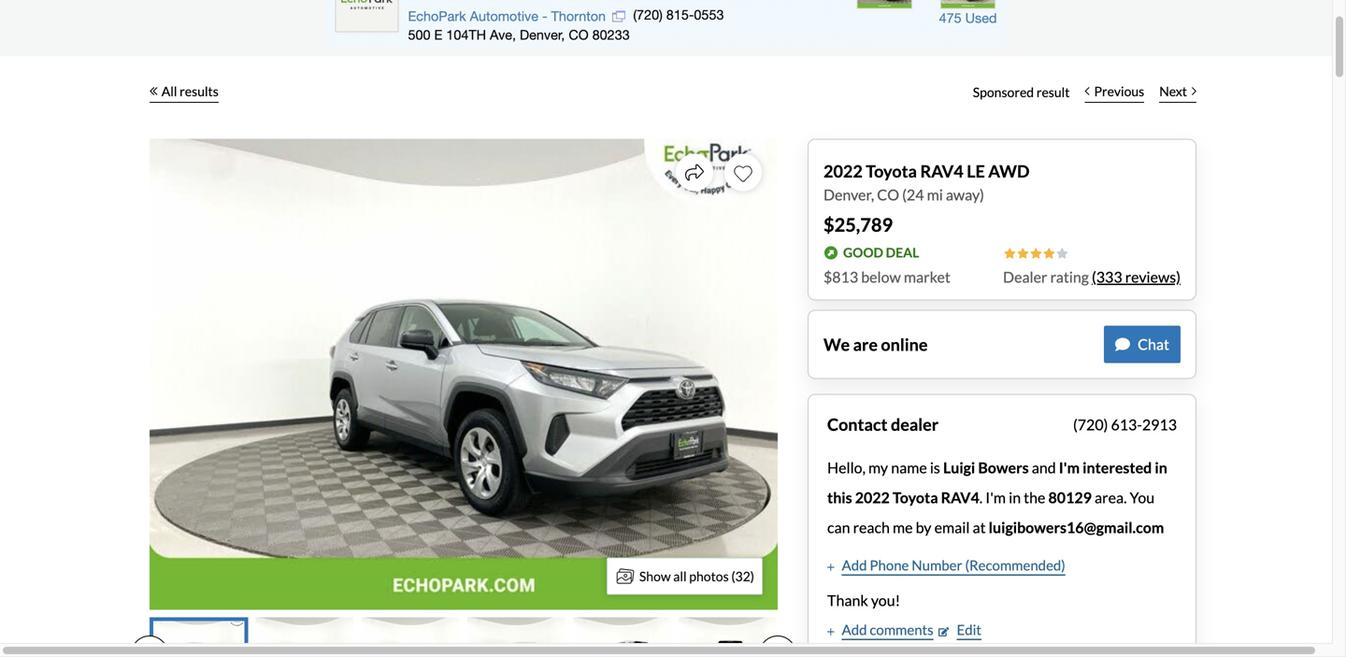 Task type: vqa. For each thing, say whether or not it's contained in the screenshot.
$326/mo.*
no



Task type: locate. For each thing, give the bounding box(es) containing it.
1 vertical spatial i'm
[[986, 489, 1006, 507]]

you
[[1130, 489, 1155, 507]]

chevron right image
[[1192, 87, 1197, 96]]

plus image inside add phone number (recommended) button
[[828, 563, 835, 572]]

all results link
[[150, 72, 219, 113]]

0 vertical spatial in
[[1155, 459, 1168, 477]]

i'm right and
[[1059, 459, 1080, 477]]

dealer
[[891, 415, 939, 435]]

add comments
[[842, 621, 934, 638]]

0 horizontal spatial in
[[1009, 489, 1021, 507]]

in left the
[[1009, 489, 1021, 507]]

add
[[842, 557, 867, 574], [842, 621, 867, 638]]

2 add from the top
[[842, 621, 867, 638]]

add down thank
[[842, 621, 867, 638]]

and
[[1032, 459, 1057, 477]]

interested
[[1083, 459, 1153, 477]]

toyota inside 2022 toyota rav4 le awd denver, co (24 mi away)
[[866, 161, 917, 181]]

reviews)
[[1126, 268, 1181, 286]]

toyota for le
[[866, 161, 917, 181]]

$813
[[824, 268, 859, 286]]

add left "phone"
[[842, 557, 867, 574]]

1 vertical spatial toyota
[[893, 489, 939, 507]]

advertisement region
[[326, 0, 1007, 47]]

view vehicle photo 5 image
[[574, 618, 672, 658]]

we are online
[[824, 334, 928, 355]]

2022
[[824, 161, 863, 181], [856, 489, 890, 507]]

1 plus image from the top
[[828, 563, 835, 572]]

1 vertical spatial add
[[842, 621, 867, 638]]

i'm
[[1059, 459, 1080, 477], [986, 489, 1006, 507]]

comment image
[[1116, 337, 1131, 352]]

i'm interested in this
[[828, 459, 1168, 507]]

me
[[893, 519, 913, 537]]

(24
[[903, 186, 925, 204]]

2022 toyota rav4 le awd denver, co (24 mi away)
[[824, 161, 1030, 204]]

rav4
[[921, 161, 964, 181], [942, 489, 980, 507]]

toyota
[[866, 161, 917, 181], [893, 489, 939, 507]]

previous
[[1095, 83, 1145, 99]]

rav4 down luigi on the bottom of the page
[[942, 489, 980, 507]]

2022 inside 2022 toyota rav4 le awd denver, co (24 mi away)
[[824, 161, 863, 181]]

0 vertical spatial plus image
[[828, 563, 835, 572]]

in inside 'i'm interested in this'
[[1155, 459, 1168, 477]]

toyota down name
[[893, 489, 939, 507]]

dealer
[[1004, 268, 1048, 286]]

comments
[[870, 621, 934, 638]]

next page image
[[774, 647, 782, 658]]

view vehicle photo 6 image
[[680, 618, 778, 658]]

add phone number (recommended) button
[[828, 555, 1066, 576]]

(720) 613-2913
[[1074, 416, 1178, 434]]

.
[[980, 489, 983, 507]]

denver,
[[824, 186, 875, 204]]

tab list
[[131, 618, 797, 658]]

previous link
[[1078, 72, 1152, 113]]

2022 up denver, on the right top
[[824, 161, 863, 181]]

in
[[1155, 459, 1168, 477], [1009, 489, 1021, 507]]

613-
[[1112, 416, 1143, 434]]

1 vertical spatial rav4
[[942, 489, 980, 507]]

contact dealer
[[828, 415, 939, 435]]

rav4 up the mi
[[921, 161, 964, 181]]

reach
[[854, 519, 890, 537]]

co
[[878, 186, 900, 204]]

bowers
[[979, 459, 1029, 477]]

chat
[[1138, 335, 1170, 354]]

add for add comments
[[842, 621, 867, 638]]

phone
[[870, 557, 909, 574]]

plus image up thank
[[828, 563, 835, 572]]

2022 up reach
[[856, 489, 890, 507]]

0 vertical spatial 2022
[[824, 161, 863, 181]]

0 vertical spatial i'm
[[1059, 459, 1080, 477]]

toyota for .
[[893, 489, 939, 507]]

80129
[[1049, 489, 1092, 507]]

away)
[[946, 186, 985, 204]]

below
[[862, 268, 901, 286]]

next link
[[1152, 72, 1205, 113]]

edit
[[957, 621, 982, 638]]

2 plus image from the top
[[828, 627, 835, 637]]

plus image for add comments
[[828, 627, 835, 637]]

market
[[904, 268, 951, 286]]

all
[[162, 83, 177, 99]]

i'm right .
[[986, 489, 1006, 507]]

(333 reviews) button
[[1092, 266, 1181, 289]]

hello,
[[828, 459, 866, 477]]

1 horizontal spatial in
[[1155, 459, 1168, 477]]

0 vertical spatial rav4
[[921, 161, 964, 181]]

1 vertical spatial in
[[1009, 489, 1021, 507]]

plus image inside 'add comments' button
[[828, 627, 835, 637]]

1 vertical spatial 2022
[[856, 489, 890, 507]]

add comments button
[[828, 620, 934, 641]]

2022 toyota rav4 . i'm in the 80129
[[856, 489, 1092, 507]]

email
[[935, 519, 970, 537]]

2022 for .
[[856, 489, 890, 507]]

show all photos (32) link
[[607, 558, 763, 595]]

i'm inside 'i'm interested in this'
[[1059, 459, 1080, 477]]

1 add from the top
[[842, 557, 867, 574]]

0 vertical spatial toyota
[[866, 161, 917, 181]]

add for add phone number (recommended)
[[842, 557, 867, 574]]

1 horizontal spatial i'm
[[1059, 459, 1080, 477]]

show
[[640, 569, 671, 585]]

0 vertical spatial add
[[842, 557, 867, 574]]

plus image
[[828, 563, 835, 572], [828, 627, 835, 637]]

dealer rating (333 reviews)
[[1004, 268, 1181, 286]]

plus image down thank
[[828, 627, 835, 637]]

toyota up co
[[866, 161, 917, 181]]

online
[[881, 334, 928, 355]]

1 vertical spatial plus image
[[828, 627, 835, 637]]

in down 2913
[[1155, 459, 1168, 477]]

rav4 inside 2022 toyota rav4 le awd denver, co (24 mi away)
[[921, 161, 964, 181]]



Task type: describe. For each thing, give the bounding box(es) containing it.
deal
[[886, 245, 920, 261]]

plus image for add phone number (recommended)
[[828, 563, 835, 572]]

chevron double left image
[[150, 87, 158, 96]]

area.
[[1095, 489, 1127, 507]]

prev page image
[[146, 647, 153, 658]]

rating
[[1051, 268, 1090, 286]]

we
[[824, 334, 850, 355]]

le
[[967, 161, 986, 181]]

2913
[[1143, 416, 1178, 434]]

all results
[[162, 83, 219, 99]]

chat button
[[1105, 326, 1181, 363]]

is
[[930, 459, 941, 477]]

contact
[[828, 415, 888, 435]]

2022 for le
[[824, 161, 863, 181]]

area. you can reach me by email at
[[828, 489, 1155, 537]]

sponsored
[[973, 84, 1035, 100]]

number
[[912, 557, 963, 574]]

result
[[1037, 84, 1070, 100]]

results
[[180, 83, 219, 99]]

my
[[869, 459, 889, 477]]

share image
[[686, 163, 704, 182]]

chevron left image
[[1085, 87, 1090, 96]]

this
[[828, 489, 853, 507]]

(333
[[1092, 268, 1123, 286]]

(720)
[[1074, 416, 1109, 434]]

luigi
[[944, 459, 976, 477]]

0 horizontal spatial i'm
[[986, 489, 1006, 507]]

at
[[973, 519, 986, 537]]

good
[[844, 245, 884, 261]]

all
[[674, 569, 687, 585]]

awd
[[989, 161, 1030, 181]]

thank you!
[[828, 592, 901, 610]]

view vehicle photo 4 image
[[468, 618, 566, 658]]

you!
[[872, 592, 901, 610]]

view vehicle photo 2 image
[[256, 618, 354, 658]]

(32)
[[732, 569, 755, 585]]

show all photos (32)
[[640, 569, 755, 585]]

by
[[916, 519, 932, 537]]

(recommended)
[[966, 557, 1066, 574]]

sponsored result
[[973, 84, 1070, 100]]

hello, my name is luigi bowers and
[[828, 459, 1059, 477]]

vehicle full photo image
[[150, 139, 778, 610]]

$25,789
[[824, 214, 893, 236]]

$813 below market
[[824, 268, 951, 286]]

luigibowers16@gmail.com
[[989, 519, 1165, 537]]

edit image
[[939, 627, 950, 637]]

can
[[828, 519, 851, 537]]

rav4 for .
[[942, 489, 980, 507]]

mi
[[927, 186, 944, 204]]

add phone number (recommended)
[[842, 557, 1066, 574]]

edit button
[[939, 620, 982, 641]]

are
[[854, 334, 878, 355]]

view vehicle photo 1 image
[[150, 618, 248, 658]]

photos
[[690, 569, 729, 585]]

thank
[[828, 592, 869, 610]]

rav4 for le
[[921, 161, 964, 181]]

view vehicle photo 3 image
[[362, 618, 460, 658]]

next
[[1160, 83, 1188, 99]]

the
[[1024, 489, 1046, 507]]

good deal
[[844, 245, 920, 261]]

name
[[892, 459, 928, 477]]



